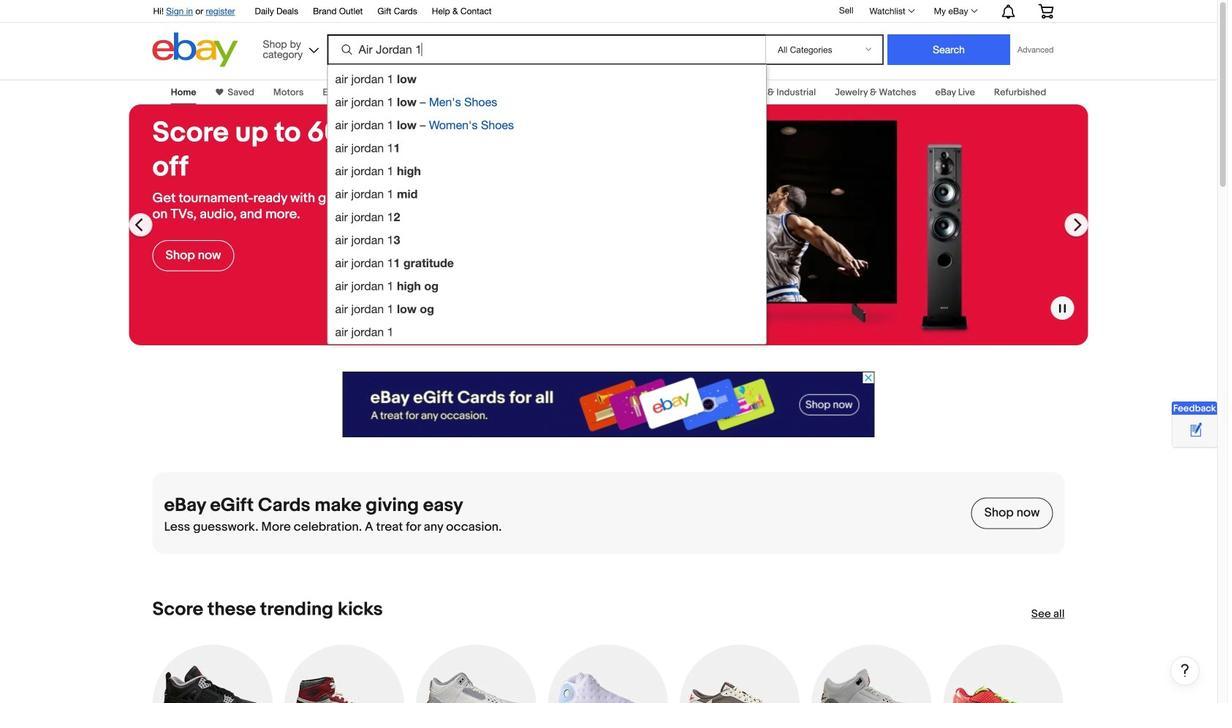 Task type: locate. For each thing, give the bounding box(es) containing it.
main content
[[0, 71, 1217, 704]]

None submit
[[887, 34, 1010, 65]]

list box
[[327, 64, 767, 345]]

banner
[[145, 0, 1065, 345]]

Search for anything text field
[[329, 36, 762, 64]]



Task type: describe. For each thing, give the bounding box(es) containing it.
advertisement element
[[342, 372, 875, 438]]

help, opens dialogs image
[[1178, 664, 1192, 679]]

my ebay image
[[971, 9, 978, 13]]

watchlist image
[[908, 9, 915, 13]]

account navigation
[[145, 0, 1065, 23]]

your shopping cart image
[[1038, 4, 1055, 18]]



Task type: vqa. For each thing, say whether or not it's contained in the screenshot.
submit
yes



